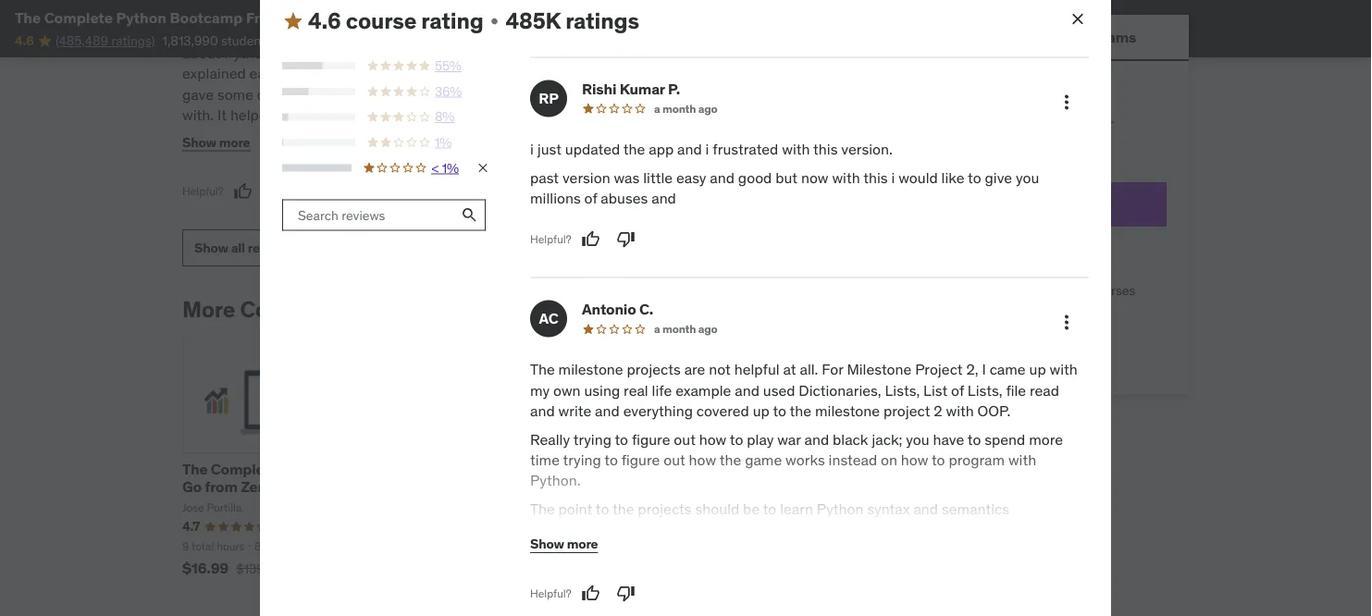 Task type: describe. For each thing, give the bounding box(es) containing it.
to up program
[[968, 430, 982, 449]]

rp
[[539, 89, 559, 108]]

the for the milestone projects are not helpful at all. for milestone project 2, i came up with my own using real life example and used dictionaries, lists, list of lists, file read and write and everything covered up to the milestone project 2 with oop. really trying to figure out how to play war and black jack; you have to spend more time trying to figure out how the game works instead on how to program with python. the point to the projects should be to learn python syntax and semantics
[[530, 361, 555, 380]]

2
[[934, 402, 943, 421]]

you
[[654, 64, 684, 83]]

xsmall image
[[487, 14, 502, 29]]

0 horizontal spatial it
[[218, 106, 227, 125]]

ago for rishi kumar p.
[[699, 102, 718, 116]]

mark review by aditya s. as helpful image
[[573, 127, 591, 145]]

python. inside this course was really helpful to me in knowing about python. it started from scratch and explained each and every steps in detail. it also gave some of the interesting projects to work with. it helped me to gain some reasonable programming skill in python as a beginner.
[[224, 44, 275, 63]]

0 vertical spatial show
[[182, 134, 216, 151]]

api
[[731, 460, 755, 479]]

python inside this course was really helpful to me in knowing about python. it started from scratch and explained each and every steps in detail. it also gave some of the interesting projects to work with. it helped me to gain some reasonable programming skill in python as a beginner.
[[320, 127, 367, 146]]

of for milestone
[[952, 381, 965, 400]]

project
[[884, 402, 931, 421]]

millions
[[530, 189, 581, 208]]

data
[[478, 460, 511, 479]]

also
[[465, 64, 492, 83]]

to up openai
[[615, 430, 629, 449]]

learning
[[521, 44, 575, 63]]

month for rishi kumar p.
[[663, 102, 696, 116]]

read
[[1030, 381, 1060, 400]]

to right medium icon
[[321, 8, 336, 27]]

55% button
[[282, 57, 491, 75]]

python inside the milestone projects are not helpful at all. for milestone project 2, i came up with my own using real life example and used dictionaries, lists, list of lists, file read and write and everything covered up to the milestone project 2 with oop. really trying to figure out how to play war and black jack; you have to spend more time trying to figure out how the game works instead on how to program with python. the point to the projects should be to learn python syntax and semantics
[[817, 500, 864, 519]]

with down spend
[[1009, 451, 1037, 470]]

a up life
[[655, 322, 661, 337]]

rating
[[422, 7, 484, 35]]

a down kumar
[[655, 102, 661, 116]]

python. inside the milestone projects are not helpful at all. for milestone project 2, i came up with my own using real life example and used dictionaries, lists, list of lists, file read and write and everything covered up to the milestone project 2 with oop. really trying to figure out how to play war and black jack; you have to spend more time trying to figure out how the game works instead on how to program with python. the point to the projects should be to learn python syntax and semantics
[[530, 472, 581, 491]]

1 vertical spatial figure
[[622, 451, 660, 470]]

i am a medico, a doctor. this is my first python learning bootcamp. finished this with a great confidence. thank you for excellent teaching.
[[521, 23, 825, 104]]

came
[[990, 361, 1026, 380]]

0 vertical spatial figure
[[632, 430, 671, 449]]

organization.
[[897, 150, 972, 166]]

the down openai
[[613, 500, 635, 519]]

to up reasonable
[[431, 85, 444, 104]]

0 vertical spatial up
[[1030, 361, 1047, 380]]

this down "version."
[[864, 168, 888, 187]]

in-
[[1024, 282, 1040, 299]]

all.
[[800, 361, 819, 380]]

course inside the subscribe to this course and 25,000+ top‑rated udemy courses for your organization.
[[997, 113, 1037, 130]]

show inside button
[[194, 240, 228, 256]]

this course was really helpful to me in knowing about python. it started from scratch and explained each and every steps in detail. it also gave some of the interesting projects to work with. it helped me to gain some reasonable programming skill in python as a beginner.
[[182, 23, 492, 146]]

be
[[744, 500, 760, 519]]

4.7 inside jose portilla 4.7
[[624, 519, 642, 536]]

submit search image
[[461, 206, 479, 225]]

python up the ratings) on the left of the page
[[116, 8, 167, 27]]

python inside python for data science and machine learning bootcamp
[[403, 460, 453, 479]]

openai python api bootcamp: learn to use ai, gpt, and more! link
[[624, 460, 822, 515]]

additional actions for review by antonio c. image
[[1056, 312, 1079, 334]]

36%
[[435, 83, 462, 100]]

point
[[559, 500, 593, 519]]

python for data science and machine learning bootcamp
[[403, 460, 600, 497]]

all
[[551, 540, 564, 554]]

c.
[[640, 300, 654, 319]]

0 vertical spatial hero
[[339, 8, 373, 27]]

kumar
[[620, 80, 665, 98]]

the complete sql bootcamp: go from zero to hero jose portilla
[[182, 460, 388, 515]]

a inside this course was really helpful to me in knowing about python. it started from scratch and explained each and every steps in detail. it also gave some of the interesting projects to work with. it helped me to gain some reasonable programming skill in python as a beginner.
[[389, 127, 397, 146]]

165 lectures
[[481, 540, 542, 554]]

engagement
[[981, 315, 1055, 332]]

openai
[[624, 460, 676, 479]]

top‑rated
[[897, 132, 952, 148]]

1 vertical spatial courses
[[1091, 282, 1136, 299]]

mark review by antonio c. as helpful image
[[582, 585, 600, 604]]

0 vertical spatial 1%
[[435, 134, 452, 151]]

the for the complete python bootcamp from zero to hero in python
[[15, 8, 41, 27]]

you inside the milestone projects are not helpful at all. for milestone project 2, i came up with my own using real life example and used dictionaries, lists, list of lists, file read and write and everything covered up to the milestone project 2 with oop. really trying to figure out how to play war and black jack; you have to spend more time trying to figure out how the game works instead on how to program with python. the point to the projects should be to learn python syntax and semantics
[[907, 430, 930, 449]]

would
[[899, 168, 939, 187]]

little
[[644, 168, 673, 187]]

0 horizontal spatial me
[[279, 106, 300, 125]]

integrations
[[1010, 348, 1080, 365]]

to up scratch
[[378, 23, 392, 42]]

from inside this course was really helpful to me in knowing about python. it started from scratch and explained each and every steps in detail. it also gave some of the interesting projects to work with. it helped me to gain some reasonable programming skill in python as a beginner.
[[342, 44, 373, 63]]

and inside python for data science and machine learning bootcamp
[[572, 460, 598, 479]]

to left 'play'
[[730, 430, 744, 449]]

i inside i am a medico, a doctor. this is my first python learning bootcamp. finished this with a great confidence. thank you for excellent teaching.
[[521, 23, 525, 42]]

from inside the complete sql bootcamp: go from zero to hero jose portilla
[[205, 478, 238, 497]]

ratings
[[566, 7, 639, 35]]

helpful? for ac
[[530, 587, 572, 601]]

485k
[[506, 7, 561, 35]]

helped
[[230, 106, 276, 125]]

of for course
[[257, 85, 270, 104]]

programming
[[182, 127, 272, 146]]

close modal image
[[1069, 10, 1088, 29]]

projects inside this course was really helpful to me in knowing about python. it started from scratch and explained each and every steps in detail. it also gave some of the interesting projects to work with. it helped me to gain some reasonable programming skill in python as a beginner.
[[374, 85, 428, 104]]

55%
[[435, 58, 462, 74]]

with up but
[[782, 140, 811, 159]]

python up scratch
[[392, 8, 443, 27]]

xsmall image
[[476, 161, 491, 176]]

1 vertical spatial trying
[[563, 451, 602, 470]]

teams tab list
[[875, 15, 1190, 61]]

0 horizontal spatial milestone
[[559, 361, 624, 380]]

detail.
[[408, 64, 448, 83]]

udemy
[[955, 132, 996, 148]]

mark review by antonio c. as unhelpful image
[[617, 585, 636, 604]]

ai,
[[789, 478, 807, 497]]

just
[[538, 140, 562, 159]]

how down covered
[[700, 430, 727, 449]]

everything
[[624, 402, 693, 421]]

of inside i just updated the app and i frustrated with this version. past version was little easy and good but now with this i would like to give you millions of abuses and
[[585, 189, 598, 208]]

lms
[[980, 348, 1007, 365]]

updated
[[566, 140, 621, 159]]

jack;
[[872, 430, 903, 449]]

life
[[652, 381, 672, 400]]

i inside the milestone projects are not helpful at all. for milestone project 2, i came up with my own using real life example and used dictionaries, lists, list of lists, file read and write and everything covered up to the milestone project 2 with oop. really trying to figure out how to play war and black jack; you have to spend more time trying to figure out how the game works instead on how to program with python. the point to the projects should be to learn python syntax and semantics
[[983, 361, 987, 380]]

how right on
[[902, 451, 929, 470]]

easy
[[677, 168, 707, 187]]

with right now
[[833, 168, 861, 187]]

really
[[291, 23, 326, 42]]

knowing
[[435, 23, 491, 42]]

1,813,990 students
[[162, 32, 272, 49]]

total
[[192, 540, 214, 554]]

rishi
[[582, 80, 617, 98]]

1 vertical spatial milestone
[[816, 402, 880, 421]]

to left openai
[[605, 451, 618, 470]]

0 horizontal spatial up
[[753, 402, 770, 421]]

4.6 course rating
[[308, 7, 484, 35]]

every
[[313, 64, 349, 83]]

all levels
[[551, 540, 598, 554]]

good
[[739, 168, 772, 187]]

to right be
[[764, 500, 777, 519]]

rishi kumar p.
[[582, 80, 681, 98]]

past
[[530, 168, 559, 187]]

a month ago for rishi kumar p.
[[655, 102, 718, 116]]

all
[[231, 240, 245, 256]]

learning inside python for data science and machine learning bootcamp
[[465, 478, 525, 497]]

write
[[559, 402, 592, 421]]

for
[[687, 64, 717, 83]]

1 vertical spatial it
[[452, 64, 461, 83]]

have
[[934, 430, 965, 449]]

0 horizontal spatial i
[[530, 140, 534, 159]]

jose inside the complete sql bootcamp: go from zero to hero jose portilla
[[182, 501, 204, 515]]

semantics
[[942, 500, 1010, 519]]

< 1% button
[[282, 159, 491, 178]]

more!
[[688, 496, 728, 515]]

mark review by aditya s. as unhelpful image
[[608, 127, 626, 145]]

your
[[1067, 132, 1092, 148]]

steps
[[353, 64, 389, 83]]

project
[[916, 361, 963, 380]]

complete for python
[[44, 8, 113, 27]]

bootcamp: for hero
[[313, 460, 388, 479]]

to inside openai python api bootcamp: learn to use ai, gpt, and more!
[[744, 478, 759, 497]]

to left gain at the left
[[303, 106, 317, 125]]

interesting
[[299, 85, 370, 104]]

<
[[431, 160, 439, 177]]

and inside openai python api bootcamp: learn to use ai, gpt, and more!
[[659, 496, 685, 515]]

courses
[[240, 296, 325, 323]]

ac
[[539, 310, 559, 329]]

this inside i am a medico, a doctor. this is my first python learning bootcamp. finished this with a great confidence. thank you for excellent teaching.
[[708, 44, 733, 63]]

0 vertical spatial learning
[[927, 315, 978, 332]]

not
[[709, 361, 731, 380]]

portilla inside the complete sql bootcamp: go from zero to hero jose portilla
[[207, 501, 242, 515]]

like
[[942, 168, 965, 187]]

this up now
[[814, 140, 838, 159]]

1 vertical spatial projects
[[627, 361, 681, 380]]

about
[[182, 44, 221, 63]]

started
[[291, 44, 339, 63]]

this inside this course was really helpful to me in knowing about python. it started from scratch and explained each and every steps in detail. it also gave some of the interesting projects to work with. it helped me to gain some reasonable programming skill in python as a beginner.
[[182, 23, 210, 42]]

(485,489 ratings)
[[55, 32, 155, 49]]

explained
[[182, 64, 246, 83]]

to down used
[[773, 402, 787, 421]]

25,000+ inside the subscribe to this course and 25,000+ top‑rated udemy courses for your organization.
[[1064, 113, 1115, 130]]

0 horizontal spatial 25,000+
[[927, 282, 978, 299]]

4.6 for 4.6 course rating
[[308, 7, 341, 35]]

0 horizontal spatial bootcamp
[[170, 8, 243, 27]]

you inside i just updated the app and i frustrated with this version. past version was little easy and good but now with this i would like to give you millions of abuses and
[[1016, 168, 1040, 187]]

the down used
[[790, 402, 812, 421]]



Task type: locate. For each thing, give the bounding box(es) containing it.
ago for antonio c.
[[699, 322, 718, 337]]

play
[[747, 430, 774, 449]]

1 vertical spatial complete
[[211, 460, 278, 479]]

sql
[[281, 460, 310, 479]]

2 vertical spatial of
[[952, 381, 965, 400]]

1 vertical spatial bootcamp
[[528, 478, 600, 497]]

a up bootcamp.
[[620, 23, 628, 42]]

2 this from the left
[[680, 23, 708, 42]]

0 horizontal spatial this
[[182, 23, 210, 42]]

lectures right "165"
[[502, 540, 542, 554]]

Search reviews text field
[[282, 200, 455, 231]]

python. up each
[[224, 44, 275, 63]]

2 horizontal spatial more
[[1030, 430, 1064, 449]]

i left am
[[521, 23, 525, 42]]

2 horizontal spatial course
[[997, 113, 1037, 130]]

teaching.
[[521, 85, 599, 104]]

jose inside jose portilla 4.7
[[624, 501, 646, 515]]

from
[[246, 8, 282, 27]]

i left would
[[892, 168, 896, 187]]

on
[[881, 451, 898, 470]]

scratch
[[377, 44, 426, 63]]

bootcamp: for gpt,
[[624, 478, 700, 497]]

$139.99
[[236, 561, 283, 578]]

jose
[[182, 501, 204, 515], [624, 501, 646, 515]]

i right 2,
[[983, 361, 987, 380]]

helpful
[[330, 23, 375, 42], [735, 361, 780, 380]]

me up "skill"
[[279, 106, 300, 125]]

a right am
[[553, 23, 561, 42]]

0 vertical spatial i
[[521, 23, 525, 42]]

1 horizontal spatial of
[[585, 189, 598, 208]]

antonio c.
[[582, 300, 654, 319]]

1 horizontal spatial lectures
[[502, 540, 542, 554]]

1 horizontal spatial course
[[346, 7, 417, 35]]

abuses
[[601, 189, 648, 208]]

time
[[530, 451, 560, 470]]

2 vertical spatial projects
[[638, 500, 692, 519]]

month up 'are'
[[663, 322, 696, 337]]

1 horizontal spatial for
[[1048, 132, 1064, 148]]

up down used
[[753, 402, 770, 421]]

2 horizontal spatial it
[[452, 64, 461, 83]]

course inside this course was really helpful to me in knowing about python. it started from scratch and explained each and every steps in detail. it also gave some of the interesting projects to work with. it helped me to gain some reasonable programming skill in python as a beginner.
[[213, 23, 258, 42]]

1 ago from the top
[[699, 102, 718, 116]]

2 jose from the left
[[624, 501, 646, 515]]

2 a month ago from the top
[[655, 322, 718, 337]]

helpful inside this course was really helpful to me in knowing about python. it started from scratch and explained each and every steps in detail. it also gave some of the interesting projects to work with. it helped me to gain some reasonable programming skill in python as a beginner.
[[330, 23, 375, 42]]

python inside i am a medico, a doctor. this is my first python learning bootcamp. finished this with a great confidence. thank you for excellent teaching.
[[778, 23, 825, 42]]

the for the complete sql bootcamp: go from zero to hero jose portilla
[[182, 460, 208, 479]]

0 horizontal spatial of
[[257, 85, 270, 104]]

0 horizontal spatial helpful
[[330, 23, 375, 42]]

with inside i am a medico, a doctor. this is my first python learning bootcamp. finished this with a great confidence. thank you for excellent teaching.
[[736, 44, 764, 63]]

a down first
[[768, 44, 776, 63]]

own
[[554, 381, 581, 400]]

1 horizontal spatial 4.7
[[624, 519, 642, 536]]

to up be
[[744, 478, 759, 497]]

the inside the complete sql bootcamp: go from zero to hero jose portilla
[[182, 460, 208, 479]]

0 vertical spatial it
[[278, 44, 288, 63]]

with right 2
[[947, 402, 975, 421]]

milestone
[[559, 361, 624, 380], [816, 402, 880, 421]]

courses inside the subscribe to this course and 25,000+ top‑rated udemy courses for your organization.
[[999, 132, 1045, 148]]

0 vertical spatial trying
[[574, 430, 612, 449]]

helpful inside the milestone projects are not helpful at all. for milestone project 2, i came up with my own using real life example and used dictionaries, lists, list of lists, file read and write and everything covered up to the milestone project 2 with oop. really trying to figure out how to play war and black jack; you have to spend more time trying to figure out how the game works instead on how to program with python. the point to the projects should be to learn python syntax and semantics
[[735, 361, 780, 380]]

show more down point at bottom
[[530, 537, 598, 553]]

this left "is" on the right of page
[[680, 23, 708, 42]]

for inside python for data science and machine learning bootcamp
[[456, 460, 475, 479]]

hero inside the complete sql bootcamp: go from zero to hero jose portilla
[[293, 478, 326, 497]]

0 vertical spatial complete
[[44, 8, 113, 27]]

1 vertical spatial month
[[663, 322, 696, 337]]

a month ago for antonio c.
[[655, 322, 718, 337]]

0 horizontal spatial 4.7
[[182, 519, 200, 536]]

up up read
[[1030, 361, 1047, 380]]

0 horizontal spatial complete
[[44, 8, 113, 27]]

i left just
[[530, 140, 534, 159]]

was up "abuses"
[[614, 168, 640, 187]]

1 horizontal spatial milestone
[[816, 402, 880, 421]]

2 vertical spatial more
[[567, 537, 598, 553]]

teams button
[[1040, 15, 1190, 59]]

1 portilla from the left
[[207, 501, 242, 515]]

subscribe
[[897, 113, 955, 130]]

0 horizontal spatial show more button
[[182, 124, 250, 161]]

1 vertical spatial ago
[[699, 322, 718, 337]]

1 vertical spatial show more
[[530, 537, 598, 553]]

1 horizontal spatial me
[[395, 23, 416, 42]]

0 vertical spatial from
[[342, 44, 373, 63]]

0 vertical spatial show more button
[[182, 124, 250, 161]]

bootcamp: right sql
[[313, 460, 388, 479]]

485k ratings
[[506, 7, 639, 35]]

more right all
[[567, 537, 598, 553]]

0 vertical spatial my
[[726, 23, 745, 42]]

gpt,
[[624, 496, 656, 515]]

me
[[395, 23, 416, 42], [279, 106, 300, 125]]

course left additional actions for review by rishi kumar p. image
[[997, 113, 1037, 130]]

more courses by
[[182, 296, 359, 323]]

0 vertical spatial out
[[674, 430, 696, 449]]

bootcamp:
[[313, 460, 388, 479], [624, 478, 700, 497]]

skill
[[275, 127, 301, 146]]

0 horizontal spatial more
[[219, 134, 250, 151]]

to inside i just updated the app and i frustrated with this version. past version was little easy and good but now with this i would like to give you millions of abuses and
[[968, 168, 982, 187]]

lectures right '83'
[[270, 540, 310, 554]]

a month ago down p.
[[655, 102, 718, 116]]

zero inside the complete sql bootcamp: go from zero to hero jose portilla
[[241, 478, 272, 497]]

0 vertical spatial ago
[[699, 102, 718, 116]]

bootcamp.
[[578, 44, 649, 63]]

lectures for 165 lectures
[[502, 540, 542, 554]]

medico,
[[564, 23, 616, 42]]

0 horizontal spatial 4.6
[[15, 32, 34, 49]]

0 vertical spatial 25,000+
[[1064, 113, 1115, 130]]

lectures for 83 lectures
[[270, 540, 310, 554]]

show more button down gave
[[182, 124, 250, 161]]

0 vertical spatial for
[[1048, 132, 1064, 148]]

1 horizontal spatial show more
[[530, 537, 598, 553]]

me up scratch
[[395, 23, 416, 42]]

python down gain at the left
[[320, 127, 367, 146]]

1 vertical spatial show
[[194, 240, 228, 256]]

this up udemy
[[973, 113, 994, 130]]

bootcamp inside python for data science and machine learning bootcamp
[[528, 478, 600, 497]]

really
[[530, 430, 570, 449]]

1 vertical spatial from
[[205, 478, 238, 497]]

jose portilla 4.7
[[624, 501, 684, 536]]

portilla
[[207, 501, 242, 515], [649, 501, 684, 515]]

projects up life
[[627, 361, 681, 380]]

1 horizontal spatial 4.6
[[308, 7, 341, 35]]

frustrated
[[713, 140, 779, 159]]

bootcamp up 1,813,990 students in the left top of the page
[[170, 8, 243, 27]]

course up scratch
[[346, 7, 417, 35]]

courses up give
[[999, 132, 1045, 148]]

figure down everything
[[632, 430, 671, 449]]

of inside this course was really helpful to me in knowing about python. it started from scratch and explained each and every steps in detail. it also gave some of the interesting projects to work with. it helped me to gain some reasonable programming skill in python as a beginner.
[[257, 85, 270, 104]]

2,
[[967, 361, 979, 380]]

show left the levels
[[530, 537, 565, 553]]

trying right the time
[[563, 451, 602, 470]]

helpful? left mark review by antonio c. as helpful icon
[[530, 587, 572, 601]]

1 this from the left
[[182, 23, 210, 42]]

was left really
[[262, 23, 287, 42]]

as
[[371, 127, 386, 146]]

the inside this course was really helpful to me in knowing about python. it started from scratch and explained each and every steps in detail. it also gave some of the interesting projects to work with. it helped me to gain some reasonable programming skill in python as a beginner.
[[273, 85, 295, 104]]

2 4.7 from the left
[[624, 519, 642, 536]]

1 vertical spatial i
[[983, 361, 987, 380]]

1 vertical spatial me
[[279, 106, 300, 125]]

2 horizontal spatial i
[[892, 168, 896, 187]]

1 vertical spatial more
[[1030, 430, 1064, 449]]

course up about
[[213, 23, 258, 42]]

some up helped
[[217, 85, 254, 104]]

python up more!
[[679, 460, 728, 479]]

4.6 right medium icon
[[308, 7, 341, 35]]

mark review by rishi kumar p. as helpful image
[[582, 231, 600, 249]]

from up steps
[[342, 44, 373, 63]]

helpful up started
[[330, 23, 375, 42]]

0 vertical spatial some
[[217, 85, 254, 104]]

2 lists, from the left
[[968, 381, 1003, 400]]

helpful?
[[182, 185, 224, 199], [530, 233, 572, 247], [530, 587, 572, 601]]

it up each
[[278, 44, 288, 63]]

to right point at bottom
[[596, 500, 610, 519]]

1 horizontal spatial i
[[706, 140, 710, 159]]

machine
[[403, 478, 462, 497]]

0 horizontal spatial courses
[[999, 132, 1045, 148]]

0 vertical spatial python.
[[224, 44, 275, 63]]

0 vertical spatial a month ago
[[655, 102, 718, 116]]

0 horizontal spatial from
[[205, 478, 238, 497]]

python inside openai python api bootcamp: learn to use ai, gpt, and more!
[[679, 460, 728, 479]]

are
[[685, 361, 706, 380]]

zero left sql
[[241, 478, 272, 497]]

and
[[429, 44, 454, 63], [285, 64, 310, 83], [1040, 113, 1061, 130], [678, 140, 702, 159], [710, 168, 735, 187], [652, 189, 677, 208], [956, 348, 977, 365], [735, 381, 760, 400], [530, 402, 555, 421], [595, 402, 620, 421], [805, 430, 830, 449], [572, 460, 598, 479], [659, 496, 685, 515], [914, 500, 939, 519]]

25,000+ up 'your'
[[1064, 113, 1115, 130]]

my
[[726, 23, 745, 42], [530, 381, 550, 400]]

antonio
[[582, 300, 637, 319]]

portilla down openai
[[649, 501, 684, 515]]

1 horizontal spatial courses
[[1091, 282, 1136, 299]]

milestone down 'dictionaries,'
[[816, 402, 880, 421]]

figure
[[632, 430, 671, 449], [622, 451, 660, 470]]

0 horizontal spatial you
[[907, 430, 930, 449]]

0 horizontal spatial python.
[[224, 44, 275, 63]]

1 vertical spatial out
[[664, 451, 686, 470]]

0 vertical spatial helpful?
[[182, 185, 224, 199]]

for left data on the left bottom of the page
[[456, 460, 475, 479]]

python. down the time
[[530, 472, 581, 491]]

it left also
[[452, 64, 461, 83]]

2 lectures from the left
[[502, 540, 542, 554]]

of inside the milestone projects are not helpful at all. for milestone project 2, i came up with my own using real life example and used dictionaries, lists, list of lists, file read and write and everything covered up to the milestone project 2 with oop. really trying to figure out how to play war and black jack; you have to spend more time trying to figure out how the game works instead on how to program with python. the point to the projects should be to learn python syntax and semantics
[[952, 381, 965, 400]]

to inside the complete sql bootcamp: go from zero to hero jose portilla
[[275, 478, 290, 497]]

0 vertical spatial month
[[663, 102, 696, 116]]

bootcamp up point at bottom
[[528, 478, 600, 497]]

python for data science and machine learning bootcamp link
[[403, 460, 600, 497]]

hero
[[339, 8, 373, 27], [293, 478, 326, 497]]

projects up 8% button
[[374, 85, 428, 104]]

to right 'like'
[[968, 168, 982, 187]]

complete for sql
[[211, 460, 278, 479]]

more for the right show more button
[[567, 537, 598, 553]]

to
[[321, 8, 336, 27], [378, 23, 392, 42], [431, 85, 444, 104], [303, 106, 317, 125], [958, 113, 970, 130], [968, 168, 982, 187], [773, 402, 787, 421], [615, 430, 629, 449], [730, 430, 744, 449], [968, 430, 982, 449], [605, 451, 618, 470], [932, 451, 946, 470], [275, 478, 290, 497], [744, 478, 759, 497], [596, 500, 610, 519], [764, 500, 777, 519]]

covered
[[697, 402, 750, 421]]

mark review by sivasubramanian as unhelpful image
[[269, 183, 288, 201]]

zero
[[286, 8, 318, 27], [241, 478, 272, 497]]

for
[[1048, 132, 1064, 148], [456, 460, 475, 479]]

to up udemy
[[958, 113, 970, 130]]

for inside the subscribe to this course and 25,000+ top‑rated udemy courses for your organization.
[[1048, 132, 1064, 148]]

1 horizontal spatial some
[[352, 106, 388, 125]]

of right list
[[952, 381, 965, 400]]

used
[[764, 381, 796, 400]]

1 month from the top
[[663, 102, 696, 116]]

version
[[563, 168, 611, 187]]

this inside the subscribe to this course and 25,000+ top‑rated udemy courses for your organization.
[[973, 113, 994, 130]]

first
[[749, 23, 775, 42]]

1 vertical spatial some
[[352, 106, 388, 125]]

hero up 83 lectures
[[293, 478, 326, 497]]

trying down write
[[574, 430, 612, 449]]

more for leftmost show more button
[[219, 134, 250, 151]]

of down version
[[585, 189, 598, 208]]

complete up the (485,489
[[44, 8, 113, 27]]

spend
[[985, 430, 1026, 449]]

additional actions for review by rishi kumar p. image
[[1056, 92, 1079, 114]]

1 horizontal spatial more
[[567, 537, 598, 553]]

month for antonio c.
[[663, 322, 696, 337]]

ago down "for"
[[699, 102, 718, 116]]

course for this
[[213, 23, 258, 42]]

1 horizontal spatial zero
[[286, 8, 318, 27]]

1 lectures from the left
[[270, 540, 310, 554]]

1 lists, from the left
[[886, 381, 920, 400]]

teams
[[1093, 27, 1137, 46]]

1 vertical spatial you
[[907, 430, 930, 449]]

was inside this course was really helpful to me in knowing about python. it started from scratch and explained each and every steps in detail. it also gave some of the interesting projects to work with. it helped me to gain some reasonable programming skill in python as a beginner.
[[262, 23, 287, 42]]

the left app
[[624, 140, 646, 159]]

1 horizontal spatial show more button
[[530, 527, 598, 564]]

i up easy
[[706, 140, 710, 159]]

0 horizontal spatial lectures
[[270, 540, 310, 554]]

0 vertical spatial more
[[219, 134, 250, 151]]

bootcamp: inside openai python api bootcamp: learn to use ai, gpt, and more!
[[624, 478, 700, 497]]

my left own
[[530, 381, 550, 400]]

0 horizontal spatial bootcamp:
[[313, 460, 388, 479]]

0 horizontal spatial jose
[[182, 501, 204, 515]]

helpful? for rp
[[530, 233, 572, 247]]

and inside the subscribe to this course and 25,000+ top‑rated udemy courses for your organization.
[[1040, 113, 1061, 130]]

the up learn
[[720, 451, 742, 470]]

work
[[448, 85, 480, 104]]

1 horizontal spatial helpful
[[735, 361, 780, 380]]

2 vertical spatial show
[[530, 537, 565, 553]]

sso
[[927, 348, 953, 365]]

milestone up using
[[559, 361, 624, 380]]

of
[[257, 85, 270, 104], [585, 189, 598, 208], [952, 381, 965, 400]]

fresh
[[981, 282, 1010, 299]]

1 vertical spatial python.
[[530, 472, 581, 491]]

to inside the subscribe to this course and 25,000+ top‑rated udemy courses for your organization.
[[958, 113, 970, 130]]

thank
[[601, 64, 651, 83]]

my inside i am a medico, a doctor. this is my first python learning bootcamp. finished this with a great confidence. thank you for excellent teaching.
[[726, 23, 745, 42]]

medium image
[[282, 11, 305, 33]]

syntax
[[868, 500, 911, 519]]

0 horizontal spatial was
[[262, 23, 287, 42]]

0 horizontal spatial lists,
[[886, 381, 920, 400]]

was inside i just updated the app and i frustrated with this version. past version was little easy and good but now with this i would like to give you millions of abuses and
[[614, 168, 640, 187]]

1 vertical spatial learning
[[465, 478, 525, 497]]

show more down with.
[[182, 134, 250, 151]]

1 vertical spatial helpful
[[735, 361, 780, 380]]

projects
[[374, 85, 428, 104], [627, 361, 681, 380], [638, 500, 692, 519]]

&
[[1013, 282, 1021, 299]]

(485,489
[[55, 32, 108, 49]]

mark review by rishi kumar p. as unhelpful image
[[617, 231, 636, 249]]

some up as
[[352, 106, 388, 125]]

2 portilla from the left
[[649, 501, 684, 515]]

for
[[822, 361, 844, 380]]

0 vertical spatial zero
[[286, 8, 318, 27]]

levels
[[566, 540, 598, 554]]

with up "excellent"
[[736, 44, 764, 63]]

python left data on the left bottom of the page
[[403, 460, 453, 479]]

from right go
[[205, 478, 238, 497]]

trying
[[574, 430, 612, 449], [563, 451, 602, 470]]

0 horizontal spatial show more
[[182, 134, 250, 151]]

how up learn
[[689, 451, 717, 470]]

1 vertical spatial hero
[[293, 478, 326, 497]]

oop.
[[978, 402, 1011, 421]]

in
[[376, 8, 389, 27], [420, 23, 432, 42], [392, 64, 404, 83], [305, 127, 317, 146]]

0 vertical spatial bootcamp
[[170, 8, 243, 27]]

figure up gpt,
[[622, 451, 660, 470]]

python right 'learn'
[[817, 500, 864, 519]]

0 vertical spatial you
[[1016, 168, 1040, 187]]

with up read
[[1050, 361, 1078, 380]]

bootcamp: up jose portilla 4.7 at the left bottom
[[624, 478, 700, 497]]

you down "project"
[[907, 430, 930, 449]]

1 horizontal spatial lists,
[[968, 381, 1003, 400]]

1 4.7 from the left
[[182, 519, 200, 536]]

2 ago from the top
[[699, 322, 718, 337]]

portilla inside jose portilla 4.7
[[649, 501, 684, 515]]

lists, up 'oop.' on the right
[[968, 381, 1003, 400]]

0 vertical spatial me
[[395, 23, 416, 42]]

1 vertical spatial 1%
[[442, 160, 459, 177]]

by
[[330, 296, 355, 323]]

1 horizontal spatial portilla
[[649, 501, 684, 515]]

helpful up used
[[735, 361, 780, 380]]

i just updated the app and i frustrated with this version. past version was little easy and good but now with this i would like to give you millions of abuses and
[[530, 140, 1040, 208]]

beginner.
[[401, 127, 462, 146]]

confidence.
[[521, 64, 598, 83]]

complete inside the complete sql bootcamp: go from zero to hero jose portilla
[[211, 460, 278, 479]]

1 a month ago from the top
[[655, 102, 718, 116]]

1 horizontal spatial complete
[[211, 460, 278, 479]]

1 horizontal spatial my
[[726, 23, 745, 42]]

i
[[530, 140, 534, 159], [706, 140, 710, 159], [892, 168, 896, 187]]

to up 83 lectures
[[275, 478, 290, 497]]

165
[[481, 540, 499, 554]]

4.7 down gpt,
[[624, 519, 642, 536]]

more inside the milestone projects are not helpful at all. for milestone project 2, i came up with my own using real life example and used dictionaries, lists, list of lists, file read and write and everything covered up to the milestone project 2 with oop. really trying to figure out how to play war and black jack; you have to spend more time trying to figure out how the game works instead on how to program with python. the point to the projects should be to learn python syntax and semantics
[[1030, 430, 1064, 449]]

this inside i am a medico, a doctor. this is my first python learning bootcamp. finished this with a great confidence. thank you for excellent teaching.
[[680, 23, 708, 42]]

1 vertical spatial was
[[614, 168, 640, 187]]

mark review by sivasubramanian as helpful image
[[234, 183, 252, 201]]

course for 4.6
[[346, 7, 417, 35]]

1 horizontal spatial you
[[1016, 168, 1040, 187]]

show left all
[[194, 240, 228, 256]]

to down the have
[[932, 451, 946, 470]]

bootcamp: inside the complete sql bootcamp: go from zero to hero jose portilla
[[313, 460, 388, 479]]

my inside the milestone projects are not helpful at all. for milestone project 2, i came up with my own using real life example and used dictionaries, lists, list of lists, file read and write and everything covered up to the milestone project 2 with oop. really trying to figure out how to play war and black jack; you have to spend more time trying to figure out how the game works instead on how to program with python. the point to the projects should be to learn python syntax and semantics
[[530, 381, 550, 400]]

4.6 for 4.6
[[15, 32, 34, 49]]

0 horizontal spatial hero
[[293, 478, 326, 497]]

4.7
[[182, 519, 200, 536], [624, 519, 642, 536]]

this up about
[[182, 23, 210, 42]]

with
[[736, 44, 764, 63], [782, 140, 811, 159], [833, 168, 861, 187], [1050, 361, 1078, 380], [947, 402, 975, 421], [1009, 451, 1037, 470]]

learning
[[927, 315, 978, 332], [465, 478, 525, 497]]

the inside i just updated the app and i frustrated with this version. past version was little easy and good but now with this i would like to give you millions of abuses and
[[624, 140, 646, 159]]

0 vertical spatial helpful
[[330, 23, 375, 42]]

lists, up "project"
[[886, 381, 920, 400]]

2 month from the top
[[663, 322, 696, 337]]

this
[[708, 44, 733, 63], [973, 113, 994, 130], [814, 140, 838, 159], [864, 168, 888, 187]]

1 jose from the left
[[182, 501, 204, 515]]

courses right demand
[[1091, 282, 1136, 299]]

up
[[1030, 361, 1047, 380], [753, 402, 770, 421]]



Task type: vqa. For each thing, say whether or not it's contained in the screenshot.
the anytime
no



